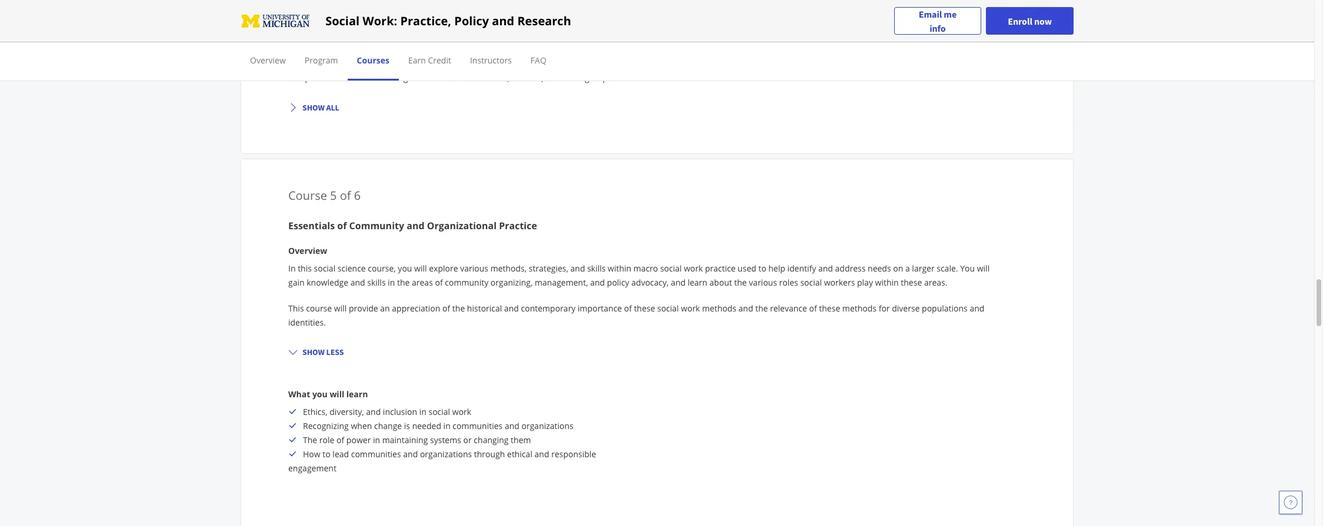 Task type: vqa. For each thing, say whether or not it's contained in the screenshot.
the Logo of Certified B Corporation
no



Task type: locate. For each thing, give the bounding box(es) containing it.
this inside the "during this module, you will learn about the transactional relationships between people and their social environments. you will learn social work practice methods to restore, maintain, and promote social functioning as it relates to individuals, families, and small groups."
[[316, 58, 330, 70]]

the up relates
[[444, 58, 456, 70]]

for
[[879, 303, 890, 314]]

essentials of community and organizational practice
[[288, 220, 537, 233]]

changing
[[474, 435, 509, 446]]

this up orientation,
[[288, 4, 304, 15]]

0 vertical spatial various
[[460, 263, 488, 274]]

you right issues.
[[617, 4, 631, 15]]

within
[[608, 263, 631, 274], [875, 277, 899, 288]]

of inside in this social science course, you will explore various methods, strategies, and skills within macro social work practice used to help identify and address needs on a larger scale. you will gain knowledge and skills in the areas of community organizing, management, and policy advocacy, and learn about the various roles social workers play within these areas.
[[435, 277, 443, 288]]

knowledge
[[307, 277, 348, 288]]

a
[[905, 263, 910, 274]]

0 horizontal spatial organizations
[[420, 449, 472, 460]]

0 vertical spatial this
[[288, 4, 304, 15]]

and down socio-
[[325, 33, 339, 44]]

justice
[[562, 4, 587, 15]]

methods inside the "during this module, you will learn about the transactional relationships between people and their social environments. you will learn social work practice methods to restore, maintain, and promote social functioning as it relates to individuals, families, and small groups."
[[876, 58, 910, 70]]

0 vertical spatial you
[[366, 58, 380, 70]]

1 horizontal spatial you
[[366, 58, 380, 70]]

explore
[[429, 263, 458, 274]]

this course will provide an appreciation of the historical and contemporary importance of these social work methods and the relevance of these methods for diverse populations and identities.
[[288, 303, 984, 328]]

0 horizontal spatial skills
[[342, 33, 360, 44]]

within down needs
[[875, 277, 899, 288]]

1 horizontal spatial science
[[824, 18, 852, 30]]

the left areas
[[397, 277, 410, 288]]

earn credit link
[[408, 55, 451, 66]]

1 horizontal spatial communities
[[453, 421, 503, 432]]

address
[[835, 263, 866, 274]]

these
[[528, 18, 549, 30], [901, 277, 922, 288], [634, 303, 655, 314], [819, 303, 840, 314]]

skills up management,
[[587, 263, 606, 274]]

of right off
[[731, 18, 739, 30]]

you inside the "during this module, you will learn about the transactional relationships between people and their social environments. you will learn social work practice methods to restore, maintain, and promote social functioning as it relates to individuals, families, and small groups."
[[745, 58, 760, 70]]

it
[[421, 73, 426, 84]]

work inside in this social science course, you will explore various methods, strategies, and skills within macro social work practice used to help identify and address needs on a larger scale. you will gain knowledge and skills in the areas of community organizing, management, and policy advocacy, and learn about the various roles social workers play within these areas.
[[684, 263, 703, 274]]

these left relate
[[528, 18, 549, 30]]

0 horizontal spatial within
[[608, 263, 631, 274]]

1 vertical spatial course
[[306, 303, 332, 314]]

the inside the "during this module, you will learn about the transactional relationships between people and their social environments. you will learn social work practice methods to restore, maintain, and promote social functioning as it relates to individuals, families, and small groups."
[[444, 58, 456, 70]]

1 vertical spatial within
[[875, 277, 899, 288]]

skills down course,
[[367, 277, 386, 288]]

essentials
[[288, 220, 335, 233]]

1 show from the top
[[302, 103, 325, 113]]

program link
[[305, 55, 338, 66]]

practice
[[499, 220, 537, 233]]

as left it
[[410, 73, 419, 84]]

1 horizontal spatial diversity,
[[485, 4, 519, 15]]

this up promote
[[316, 58, 330, 70]]

the down gender, on the top
[[926, 18, 938, 30]]

small
[[562, 73, 583, 84]]

will
[[634, 4, 646, 15], [682, 18, 694, 30], [382, 58, 395, 70], [762, 58, 774, 70], [414, 263, 427, 274], [977, 263, 990, 274], [334, 303, 347, 314], [330, 389, 344, 400]]

1 vertical spatial diversity,
[[330, 407, 364, 418]]

social
[[325, 13, 360, 29]]

what
[[288, 389, 310, 400]]

functioning
[[364, 73, 408, 84]]

communities up or
[[453, 421, 503, 432]]

as left well at the right top
[[796, 4, 805, 15]]

show less button
[[284, 342, 348, 363]]

1 horizontal spatial on
[[893, 263, 903, 274]]

course inside this course will provide an appreciation of the historical and contemporary importance of these social work methods and the relevance of these methods for diverse populations and identities.
[[306, 303, 332, 314]]

this for this course will provide an appreciation of the historical and contemporary importance of these social work methods and the relevance of these methods for diverse populations and identities.
[[288, 303, 304, 314]]

0 horizontal spatial communities
[[351, 449, 401, 460]]

behavioral
[[741, 18, 781, 30]]

now
[[1034, 15, 1052, 27]]

on inside this course integrates content on multiculturalism, diversity, and social justice issues. you will examine social work values and ethics as well as issues of race, ethnicity, gender, sexual orientation, socio-economic status, age, religion, and ability as these relate to social work practice. you will build off of behavioral and social science theories to inform the practice concepts and skills presented.
[[406, 4, 416, 15]]

will right scale.
[[977, 263, 990, 274]]

organizational
[[427, 220, 497, 233]]

as right the ability
[[517, 18, 526, 30]]

0 horizontal spatial overview
[[250, 55, 286, 66]]

on left a
[[893, 263, 903, 274]]

1 horizontal spatial skills
[[367, 277, 386, 288]]

practice down 'theories'
[[843, 58, 874, 70]]

help center image
[[1284, 496, 1298, 510]]

skills
[[342, 33, 360, 44], [587, 263, 606, 274], [367, 277, 386, 288]]

and up when
[[366, 407, 381, 418]]

1 this from the top
[[288, 4, 304, 15]]

less
[[326, 347, 344, 358]]

email me info button
[[894, 7, 981, 35]]

me
[[944, 8, 957, 20]]

to down role
[[323, 449, 330, 460]]

this inside in this social science course, you will explore various methods, strategies, and skills within macro social work practice used to help identify and address needs on a larger scale. you will gain knowledge and skills in the areas of community organizing, management, and policy advocacy, and learn about the various roles social workers play within these areas.
[[298, 263, 312, 274]]

work inside this course will provide an appreciation of the historical and contemporary importance of these social work methods and the relevance of these methods for diverse populations and identities.
[[681, 303, 700, 314]]

you up areas
[[398, 263, 412, 274]]

power
[[346, 435, 371, 446]]

organizations up them
[[522, 421, 573, 432]]

will up the 'recognizing'
[[330, 389, 344, 400]]

1 vertical spatial science
[[338, 263, 366, 274]]

in this social science course, you will explore various methods, strategies, and skills within macro social work practice used to help identify and address needs on a larger scale. you will gain knowledge and skills in the areas of community organizing, management, and policy advocacy, and learn about the various roles social workers play within these areas.
[[288, 263, 990, 288]]

and up them
[[505, 421, 519, 432]]

their
[[643, 58, 661, 70]]

to inside in this social science course, you will explore various methods, strategies, and skills within macro social work practice used to help identify and address needs on a larger scale. you will gain knowledge and skills in the areas of community organizing, management, and policy advocacy, and learn about the various roles social workers play within these areas.
[[758, 263, 766, 274]]

email me info
[[919, 8, 957, 34]]

course up identities.
[[306, 303, 332, 314]]

you right scale.
[[960, 263, 975, 274]]

race,
[[871, 4, 889, 15]]

and up management,
[[570, 263, 585, 274]]

2 horizontal spatial practice
[[941, 18, 971, 30]]

and right community
[[407, 220, 424, 233]]

to left help at the right of page
[[758, 263, 766, 274]]

2 horizontal spatial you
[[398, 263, 412, 274]]

1 vertical spatial this
[[288, 303, 304, 314]]

diversity, up the ability
[[485, 4, 519, 15]]

how
[[303, 449, 320, 460]]

you
[[366, 58, 380, 70], [398, 263, 412, 274], [312, 389, 328, 400]]

will left build
[[682, 18, 694, 30]]

of down policy
[[624, 303, 632, 314]]

needs
[[868, 263, 891, 274]]

diversity, up when
[[330, 407, 364, 418]]

you up "ethics,"
[[312, 389, 328, 400]]

0 vertical spatial science
[[824, 18, 852, 30]]

1 vertical spatial practice
[[843, 58, 874, 70]]

course inside this course integrates content on multiculturalism, diversity, and social justice issues. you will examine social work values and ethics as well as issues of race, ethnicity, gender, sexual orientation, socio-economic status, age, religion, and ability as these relate to social work practice. you will build off of behavioral and social science theories to inform the practice concepts and skills presented.
[[306, 4, 332, 15]]

of left the 6
[[340, 188, 351, 204]]

0 horizontal spatial science
[[338, 263, 366, 274]]

overview left during
[[250, 55, 286, 66]]

course
[[306, 4, 332, 15], [306, 303, 332, 314]]

1 horizontal spatial overview
[[288, 245, 327, 257]]

1 vertical spatial show
[[302, 347, 325, 358]]

show left less on the bottom of the page
[[302, 347, 325, 358]]

2 course from the top
[[306, 303, 332, 314]]

various up community
[[460, 263, 488, 274]]

practice left 'used' at the right
[[705, 263, 735, 274]]

courses link
[[357, 55, 389, 66]]

used
[[738, 263, 756, 274]]

show inside dropdown button
[[302, 347, 325, 358]]

0 horizontal spatial diversity,
[[330, 407, 364, 418]]

1 horizontal spatial this
[[316, 58, 330, 70]]

this for during
[[316, 58, 330, 70]]

needed
[[412, 421, 441, 432]]

these inside this course integrates content on multiculturalism, diversity, and social justice issues. you will examine social work values and ethics as well as issues of race, ethnicity, gender, sexual orientation, socio-economic status, age, religion, and ability as these relate to social work practice. you will build off of behavioral and social science theories to inform the practice concepts and skills presented.
[[528, 18, 549, 30]]

show for show all
[[302, 103, 325, 113]]

science inside in this social science course, you will explore various methods, strategies, and skills within macro social work practice used to help identify and address needs on a larger scale. you will gain knowledge and skills in the areas of community organizing, management, and policy advocacy, and learn about the various roles social workers play within these areas.
[[338, 263, 366, 274]]

you right environments.
[[745, 58, 760, 70]]

about inside in this social science course, you will explore various methods, strategies, and skills within macro social work practice used to help identify and address needs on a larger scale. you will gain knowledge and skills in the areas of community organizing, management, and policy advocacy, and learn about the various roles social workers play within these areas.
[[710, 277, 732, 288]]

instructors link
[[470, 55, 512, 66]]

email
[[919, 8, 942, 20]]

5
[[330, 188, 337, 204]]

1 vertical spatial organizations
[[420, 449, 472, 460]]

you inside the "during this module, you will learn about the transactional relationships between people and their social environments. you will learn social work practice methods to restore, maintain, and promote social functioning as it relates to individuals, families, and small groups."
[[366, 58, 380, 70]]

communities
[[453, 421, 503, 432], [351, 449, 401, 460]]

1 vertical spatial various
[[749, 277, 777, 288]]

learn right the advocacy,
[[688, 277, 707, 288]]

and left "their" at left
[[627, 58, 641, 70]]

ethics, diversity, and inclusion in social work
[[303, 407, 471, 418]]

through
[[474, 449, 505, 460]]

0 vertical spatial show
[[302, 103, 325, 113]]

0 vertical spatial about
[[419, 58, 442, 70]]

learn down behavioral
[[777, 58, 796, 70]]

1 vertical spatial overview
[[288, 245, 327, 257]]

science down issues
[[824, 18, 852, 30]]

2 vertical spatial practice
[[705, 263, 735, 274]]

2 vertical spatial skills
[[367, 277, 386, 288]]

to right relates
[[456, 73, 464, 84]]

practice inside this course integrates content on multiculturalism, diversity, and social justice issues. you will examine social work values and ethics as well as issues of race, ethnicity, gender, sexual orientation, socio-economic status, age, religion, and ability as these relate to social work practice. you will build off of behavioral and social science theories to inform the practice concepts and skills presented.
[[941, 18, 971, 30]]

1 vertical spatial about
[[710, 277, 732, 288]]

1 horizontal spatial organizations
[[522, 421, 573, 432]]

content
[[375, 4, 404, 15]]

policy
[[607, 277, 629, 288]]

these down a
[[901, 277, 922, 288]]

during
[[288, 58, 314, 70]]

0 vertical spatial practice
[[941, 18, 971, 30]]

sexual
[[960, 4, 984, 15]]

in up "needed"
[[419, 407, 426, 418]]

social inside this course will provide an appreciation of the historical and contemporary importance of these social work methods and the relevance of these methods for diverse populations and identities.
[[657, 303, 679, 314]]

ability
[[492, 18, 515, 30]]

1 horizontal spatial about
[[710, 277, 732, 288]]

0 horizontal spatial on
[[406, 4, 416, 15]]

learn up functioning
[[397, 58, 417, 70]]

1 horizontal spatial practice
[[843, 58, 874, 70]]

within up policy
[[608, 263, 631, 274]]

will left provide at the bottom left of page
[[334, 303, 347, 314]]

families,
[[511, 73, 543, 84]]

and right the advocacy,
[[671, 277, 686, 288]]

1 vertical spatial on
[[893, 263, 903, 274]]

show inside dropdown button
[[302, 103, 325, 113]]

this inside this course will provide an appreciation of the historical and contemporary importance of these social work methods and the relevance of these methods for diverse populations and identities.
[[288, 303, 304, 314]]

diversity,
[[485, 4, 519, 15], [330, 407, 364, 418]]

0 vertical spatial this
[[316, 58, 330, 70]]

0 vertical spatial on
[[406, 4, 416, 15]]

this inside this course integrates content on multiculturalism, diversity, and social justice issues. you will examine social work values and ethics as well as issues of race, ethnicity, gender, sexual orientation, socio-economic status, age, religion, and ability as these relate to social work practice. you will build off of behavioral and social science theories to inform the practice concepts and skills presented.
[[288, 4, 304, 15]]

0 vertical spatial diversity,
[[485, 4, 519, 15]]

0 vertical spatial course
[[306, 4, 332, 15]]

science up knowledge
[[338, 263, 366, 274]]

course up orientation,
[[306, 4, 332, 15]]

show left 'all'
[[302, 103, 325, 113]]

1 course from the top
[[306, 4, 332, 15]]

issues.
[[589, 4, 615, 15]]

info
[[930, 22, 946, 34]]

0 horizontal spatial this
[[298, 263, 312, 274]]

0 vertical spatial skills
[[342, 33, 360, 44]]

1 vertical spatial you
[[398, 263, 412, 274]]

this for in
[[298, 263, 312, 274]]

age,
[[424, 18, 440, 30]]

overview up in
[[288, 245, 327, 257]]

0 horizontal spatial practice
[[705, 263, 735, 274]]

the inside this course integrates content on multiculturalism, diversity, and social justice issues. you will examine social work values and ethics as well as issues of race, ethnicity, gender, sexual orientation, socio-economic status, age, religion, and ability as these relate to social work practice. you will build off of behavioral and social science theories to inform the practice concepts and skills presented.
[[926, 18, 938, 30]]

of down explore
[[435, 277, 443, 288]]

organizations down systems
[[420, 449, 472, 460]]

research
[[517, 13, 571, 29]]

2 horizontal spatial skills
[[587, 263, 606, 274]]

2 show from the top
[[302, 347, 325, 358]]

you down examine
[[665, 18, 680, 30]]

gain
[[288, 277, 304, 288]]

practice inside in this social science course, you will explore various methods, strategies, and skills within macro social work practice used to help identify and address needs on a larger scale. you will gain knowledge and skills in the areas of community organizing, management, and policy advocacy, and learn about the various roles social workers play within these areas.
[[705, 263, 735, 274]]

2 this from the top
[[288, 303, 304, 314]]

various down help at the right of page
[[749, 277, 777, 288]]

promote
[[305, 73, 339, 84]]

skills down socio-
[[342, 33, 360, 44]]

about
[[419, 58, 442, 70], [710, 277, 732, 288]]

learn
[[397, 58, 417, 70], [777, 58, 796, 70], [688, 277, 707, 288], [346, 389, 368, 400]]

to
[[575, 18, 583, 30], [888, 18, 896, 30], [912, 58, 920, 70], [456, 73, 464, 84], [758, 263, 766, 274], [323, 449, 330, 460]]

practice,
[[400, 13, 451, 29]]

1 vertical spatial this
[[298, 263, 312, 274]]

this right in
[[298, 263, 312, 274]]

0 vertical spatial overview
[[250, 55, 286, 66]]

2 vertical spatial you
[[312, 389, 328, 400]]

0 vertical spatial communities
[[453, 421, 503, 432]]

1 vertical spatial communities
[[351, 449, 401, 460]]

you up functioning
[[366, 58, 380, 70]]

communities down power
[[351, 449, 401, 460]]

course 5 of 6
[[288, 188, 361, 204]]

social work: practice, policy and research
[[325, 13, 571, 29]]

on up status,
[[406, 4, 416, 15]]

inclusion
[[383, 407, 417, 418]]

social
[[538, 4, 560, 15], [683, 4, 705, 15], [585, 18, 607, 30], [800, 18, 822, 30], [664, 58, 685, 70], [798, 58, 820, 70], [341, 73, 362, 84], [314, 263, 335, 274], [660, 263, 682, 274], [800, 277, 822, 288], [657, 303, 679, 314], [429, 407, 450, 418]]

you inside in this social science course, you will explore various methods, strategies, and skills within macro social work practice used to help identify and address needs on a larger scale. you will gain knowledge and skills in the areas of community organizing, management, and policy advocacy, and learn about the various roles social workers play within these areas.
[[960, 263, 975, 274]]

practice down gender, on the top
[[941, 18, 971, 30]]

ethical
[[507, 449, 532, 460]]

0 horizontal spatial about
[[419, 58, 442, 70]]



Task type: describe. For each thing, give the bounding box(es) containing it.
learn inside in this social science course, you will explore various methods, strategies, and skills within macro social work practice used to help identify and address needs on a larger scale. you will gain knowledge and skills in the areas of community organizing, management, and policy advocacy, and learn about the various roles social workers play within these areas.
[[688, 277, 707, 288]]

appreciation
[[392, 303, 440, 314]]

1 horizontal spatial within
[[875, 277, 899, 288]]

provide
[[349, 303, 378, 314]]

and up workers
[[818, 263, 833, 274]]

in
[[288, 263, 296, 274]]

examine
[[648, 4, 681, 15]]

course for will
[[306, 303, 332, 314]]

issues
[[835, 4, 859, 15]]

overview inside certificate menu element
[[250, 55, 286, 66]]

module,
[[333, 58, 364, 70]]

what you will learn
[[288, 389, 368, 400]]

and left the ability
[[475, 18, 490, 30]]

1 vertical spatial skills
[[587, 263, 606, 274]]

diverse
[[892, 303, 920, 314]]

learn up when
[[346, 389, 368, 400]]

areas
[[412, 277, 433, 288]]

the down 'used' at the right
[[734, 277, 747, 288]]

about inside the "during this module, you will learn about the transactional relationships between people and their social environments. you will learn social work practice methods to restore, maintain, and promote social functioning as it relates to individuals, families, and small groups."
[[419, 58, 442, 70]]

course
[[288, 188, 327, 204]]

and down ethics
[[783, 18, 798, 30]]

0 vertical spatial within
[[608, 263, 631, 274]]

of right appreciation
[[442, 303, 450, 314]]

as inside the "during this module, you will learn about the transactional relationships between people and their social environments. you will learn social work practice methods to restore, maintain, and promote social functioning as it relates to individuals, families, and small groups."
[[410, 73, 419, 84]]

larger
[[912, 263, 935, 274]]

methods,
[[490, 263, 527, 274]]

will up 'practice.'
[[634, 4, 646, 15]]

will up areas
[[414, 263, 427, 274]]

and down during
[[288, 73, 303, 84]]

organizations inside how to lead communities and organizations through ethical and responsible engagement
[[420, 449, 472, 460]]

off
[[718, 18, 729, 30]]

orientation,
[[288, 18, 333, 30]]

methods for social
[[876, 58, 910, 70]]

to down race,
[[888, 18, 896, 30]]

enroll
[[1008, 15, 1032, 27]]

methods for relevance
[[842, 303, 877, 314]]

and up provide at the bottom left of page
[[350, 277, 365, 288]]

to left restore,
[[912, 58, 920, 70]]

the left relevance
[[755, 303, 768, 314]]

between
[[563, 58, 596, 70]]

ethics,
[[303, 407, 327, 418]]

all
[[326, 103, 339, 113]]

show for show less
[[302, 347, 325, 358]]

responsible
[[551, 449, 596, 460]]

in inside in this social science course, you will explore various methods, strategies, and skills within macro social work practice used to help identify and address needs on a larger scale. you will gain knowledge and skills in the areas of community organizing, management, and policy advocacy, and learn about the various roles social workers play within these areas.
[[388, 277, 395, 288]]

systems
[[430, 435, 461, 446]]

and left small at the top of the page
[[545, 73, 560, 84]]

role
[[319, 435, 334, 446]]

show less
[[302, 347, 344, 358]]

concepts
[[288, 33, 323, 44]]

certificate menu element
[[241, 42, 1074, 81]]

an
[[380, 303, 390, 314]]

community
[[445, 277, 488, 288]]

strategies,
[[529, 263, 568, 274]]

diversity, inside this course integrates content on multiculturalism, diversity, and social justice issues. you will examine social work values and ethics as well as issues of race, ethnicity, gender, sexual orientation, socio-economic status, age, religion, and ability as these relate to social work practice. you will build off of behavioral and social science theories to inform the practice concepts and skills presented.
[[485, 4, 519, 15]]

and down "maintaining"
[[403, 449, 418, 460]]

on inside in this social science course, you will explore various methods, strategies, and skills within macro social work practice used to help identify and address needs on a larger scale. you will gain knowledge and skills in the areas of community organizing, management, and policy advocacy, and learn about the various roles social workers play within these areas.
[[893, 263, 903, 274]]

advocacy,
[[631, 277, 669, 288]]

and left the justice
[[522, 4, 536, 15]]

to inside how to lead communities and organizations through ethical and responsible engagement
[[323, 449, 330, 460]]

you inside in this social science course, you will explore various methods, strategies, and skills within macro social work practice used to help identify and address needs on a larger scale. you will gain knowledge and skills in the areas of community organizing, management, and policy advocacy, and learn about the various roles social workers play within these areas.
[[398, 263, 412, 274]]

people
[[598, 58, 624, 70]]

will up functioning
[[382, 58, 395, 70]]

relate
[[551, 18, 573, 30]]

macro
[[633, 263, 658, 274]]

policy
[[454, 13, 489, 29]]

practice inside the "during this module, you will learn about the transactional relationships between people and their social environments. you will learn social work practice methods to restore, maintain, and promote social functioning as it relates to individuals, families, and small groups."
[[843, 58, 874, 70]]

ethnicity,
[[891, 4, 926, 15]]

of right essentials in the top of the page
[[337, 220, 347, 233]]

populations
[[922, 303, 968, 314]]

multiculturalism,
[[418, 4, 483, 15]]

skills inside this course integrates content on multiculturalism, diversity, and social justice issues. you will examine social work values and ethics as well as issues of race, ethnicity, gender, sexual orientation, socio-economic status, age, religion, and ability as these relate to social work practice. you will build off of behavioral and social science theories to inform the practice concepts and skills presented.
[[342, 33, 360, 44]]

individuals,
[[466, 73, 509, 84]]

show all button
[[284, 97, 344, 118]]

0 horizontal spatial you
[[312, 389, 328, 400]]

show all
[[302, 103, 339, 113]]

faq link
[[531, 55, 546, 66]]

the left historical
[[452, 303, 465, 314]]

how to lead communities and organizations through ethical and responsible engagement
[[288, 449, 596, 474]]

relevance
[[770, 303, 807, 314]]

values
[[728, 4, 753, 15]]

of right relevance
[[809, 303, 817, 314]]

groups.
[[585, 73, 614, 84]]

these down the advocacy,
[[634, 303, 655, 314]]

or
[[463, 435, 472, 446]]

and down organizing,
[[504, 303, 519, 314]]

and right policy
[[492, 13, 514, 29]]

ethics
[[772, 4, 794, 15]]

instructors
[[470, 55, 512, 66]]

will inside this course will provide an appreciation of the historical and contemporary importance of these social work methods and the relevance of these methods for diverse populations and identities.
[[334, 303, 347, 314]]

these down workers
[[819, 303, 840, 314]]

transactional
[[459, 58, 509, 70]]

recognizing
[[303, 421, 349, 432]]

and up behavioral
[[755, 4, 770, 15]]

workers
[[824, 277, 855, 288]]

to down the justice
[[575, 18, 583, 30]]

change
[[374, 421, 402, 432]]

recognizing when change is needed in communities and organizations
[[303, 421, 573, 432]]

practice.
[[630, 18, 663, 30]]

restore,
[[922, 58, 952, 70]]

identify
[[787, 263, 816, 274]]

presented.
[[362, 33, 404, 44]]

0 horizontal spatial various
[[460, 263, 488, 274]]

theories
[[854, 18, 886, 30]]

will down behavioral
[[762, 58, 774, 70]]

these inside in this social science course, you will explore various methods, strategies, and skills within macro social work practice used to help identify and address needs on a larger scale. you will gain knowledge and skills in the areas of community organizing, management, and policy advocacy, and learn about the various roles social workers play within these areas.
[[901, 277, 922, 288]]

earn credit
[[408, 55, 451, 66]]

when
[[351, 421, 372, 432]]

importance
[[578, 303, 622, 314]]

of right role
[[337, 435, 344, 446]]

them
[[511, 435, 531, 446]]

this course integrates content on multiculturalism, diversity, and social justice issues. you will examine social work values and ethics as well as issues of race, ethnicity, gender, sexual orientation, socio-economic status, age, religion, and ability as these relate to social work practice. you will build off of behavioral and social science theories to inform the practice concepts and skills presented.
[[288, 4, 984, 44]]

and down 'used' at the right
[[738, 303, 753, 314]]

overview link
[[250, 55, 286, 66]]

economic
[[358, 18, 395, 30]]

university of michigan image
[[241, 11, 311, 30]]

work:
[[363, 13, 397, 29]]

credit
[[428, 55, 451, 66]]

program
[[305, 55, 338, 66]]

relationships
[[511, 58, 560, 70]]

of up 'theories'
[[861, 4, 868, 15]]

science inside this course integrates content on multiculturalism, diversity, and social justice issues. you will examine social work values and ethics as well as issues of race, ethnicity, gender, sexual orientation, socio-economic status, age, religion, and ability as these relate to social work practice. you will build off of behavioral and social science theories to inform the practice concepts and skills presented.
[[824, 18, 852, 30]]

the role of power in maintaining systems or changing them
[[303, 435, 531, 446]]

relates
[[428, 73, 454, 84]]

courses
[[357, 55, 389, 66]]

communities inside how to lead communities and organizations through ethical and responsible engagement
[[351, 449, 401, 460]]

this for this course integrates content on multiculturalism, diversity, and social justice issues. you will examine social work values and ethics as well as issues of race, ethnicity, gender, sexual orientation, socio-economic status, age, religion, and ability as these relate to social work practice. you will build off of behavioral and social science theories to inform the practice concepts and skills presented.
[[288, 4, 304, 15]]

work inside the "during this module, you will learn about the transactional relationships between people and their social environments. you will learn social work practice methods to restore, maintain, and promote social functioning as it relates to individuals, families, and small groups."
[[822, 58, 841, 70]]

and right populations
[[970, 303, 984, 314]]

as right well at the right top
[[824, 4, 833, 15]]

inform
[[898, 18, 924, 30]]

play
[[857, 277, 873, 288]]

1 horizontal spatial various
[[749, 277, 777, 288]]

enroll now button
[[986, 7, 1074, 35]]

well
[[807, 4, 822, 15]]

in right power
[[373, 435, 380, 446]]

0 vertical spatial organizations
[[522, 421, 573, 432]]

management,
[[535, 277, 588, 288]]

course,
[[368, 263, 396, 274]]

and right ethical
[[535, 449, 549, 460]]

course for integrates
[[306, 4, 332, 15]]

earn
[[408, 55, 426, 66]]

in up systems
[[443, 421, 450, 432]]

and left policy
[[590, 277, 605, 288]]

during this module, you will learn about the transactional relationships between people and their social environments. you will learn social work practice methods to restore, maintain, and promote social functioning as it relates to individuals, families, and small groups.
[[288, 58, 990, 84]]



